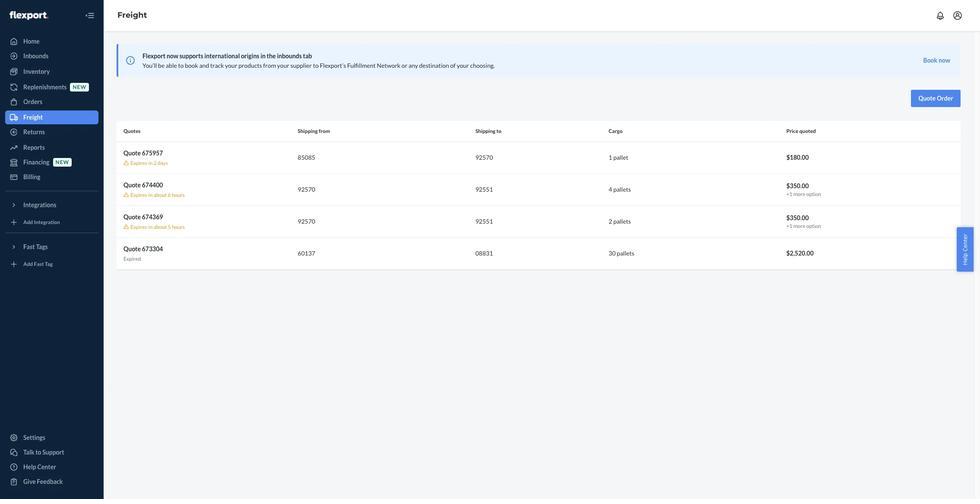 Task type: locate. For each thing, give the bounding box(es) containing it.
now for book
[[939, 57, 950, 64]]

2 vertical spatial expires
[[130, 224, 147, 230]]

the
[[267, 52, 276, 60]]

add inside add integration link
[[23, 219, 33, 226]]

1 option from the top
[[806, 191, 821, 197]]

1 vertical spatial pallets
[[613, 218, 631, 225]]

30 pallets
[[609, 250, 634, 257]]

expires in about 5 hours
[[130, 224, 185, 230]]

6
[[168, 192, 171, 198]]

your right of
[[457, 62, 469, 69]]

2 vertical spatial pallets
[[617, 250, 634, 257]]

2 $350.00 from the top
[[786, 214, 809, 221]]

freight up returns
[[23, 114, 43, 121]]

92570 down shipping to
[[475, 154, 493, 161]]

pallets for 4 pallets
[[613, 186, 631, 193]]

option
[[806, 191, 821, 197], [806, 223, 821, 229]]

in down 674400
[[148, 192, 153, 198]]

0 horizontal spatial freight
[[23, 114, 43, 121]]

freight right close navigation icon
[[117, 10, 147, 20]]

0 vertical spatial from
[[263, 62, 276, 69]]

1 vertical spatial option
[[806, 223, 821, 229]]

expires for 674400
[[130, 192, 147, 198]]

60137
[[298, 250, 315, 257]]

2 92551 from the top
[[475, 218, 493, 225]]

fast tags
[[23, 243, 48, 250]]

talk to support button
[[5, 446, 98, 459]]

add
[[23, 219, 33, 226], [23, 261, 33, 267]]

0 horizontal spatial your
[[225, 62, 237, 69]]

home link
[[5, 35, 98, 48]]

1 vertical spatial new
[[56, 159, 69, 166]]

add integration link
[[5, 215, 98, 229]]

1 vertical spatial 92570
[[298, 186, 315, 193]]

expires down quote 675957
[[130, 160, 147, 166]]

0 vertical spatial 92551
[[475, 186, 493, 193]]

0 vertical spatial fast
[[23, 243, 35, 250]]

now inside button
[[939, 57, 950, 64]]

1 more from the top
[[793, 191, 805, 197]]

quote 674400
[[123, 181, 163, 189]]

2 down 4 on the top right of the page
[[609, 218, 612, 225]]

1 vertical spatial +1
[[786, 223, 792, 229]]

expires in about 6 hours
[[130, 192, 185, 198]]

1 horizontal spatial freight
[[117, 10, 147, 20]]

quote left 674400
[[123, 181, 141, 189]]

expires down the quote 674369
[[130, 224, 147, 230]]

pallets for 30 pallets
[[617, 250, 634, 257]]

3 expires from the top
[[130, 224, 147, 230]]

1 horizontal spatial your
[[277, 62, 289, 69]]

0 vertical spatial add
[[23, 219, 33, 226]]

+1 down $180.00
[[786, 191, 792, 197]]

your
[[225, 62, 237, 69], [277, 62, 289, 69], [457, 62, 469, 69]]

new for replenishments
[[73, 84, 86, 90]]

now up able
[[167, 52, 178, 60]]

quote for quote 674369
[[123, 213, 141, 221]]

shipping for shipping to
[[475, 128, 495, 134]]

cargo
[[609, 128, 623, 134]]

0 vertical spatial $350.00
[[786, 182, 809, 189]]

pallets right 4 on the top right of the page
[[613, 186, 631, 193]]

in
[[261, 52, 266, 60], [148, 160, 153, 166], [148, 192, 153, 198], [148, 224, 153, 230]]

your down "international"
[[225, 62, 237, 69]]

1 pallet
[[609, 154, 628, 161]]

2 add from the top
[[23, 261, 33, 267]]

2 +1 from the top
[[786, 223, 792, 229]]

2 shipping from the left
[[475, 128, 495, 134]]

0 horizontal spatial help
[[23, 463, 36, 471]]

in left the
[[261, 52, 266, 60]]

2 $350.00 +1 more option from the top
[[786, 214, 821, 229]]

more down $180.00
[[793, 191, 805, 197]]

help inside button
[[961, 253, 969, 265]]

1 vertical spatial from
[[319, 128, 330, 134]]

$350.00 +1 more option up the $2,520.00
[[786, 214, 821, 229]]

hours right 6
[[172, 192, 185, 198]]

0 horizontal spatial 2
[[154, 160, 157, 166]]

1 +1 from the top
[[786, 191, 792, 197]]

inventory link
[[5, 65, 98, 79]]

1 $350.00 +1 more option from the top
[[786, 182, 821, 197]]

2 expires from the top
[[130, 192, 147, 198]]

1 vertical spatial more
[[793, 223, 805, 229]]

pallets for 2 pallets
[[613, 218, 631, 225]]

quote
[[918, 95, 936, 102], [123, 149, 141, 157], [123, 181, 141, 189], [123, 213, 141, 221], [123, 245, 141, 253]]

0 horizontal spatial now
[[167, 52, 178, 60]]

more up the $2,520.00
[[793, 223, 805, 229]]

flexport's
[[320, 62, 346, 69]]

in for 674400
[[148, 192, 153, 198]]

more
[[793, 191, 805, 197], [793, 223, 805, 229]]

1 vertical spatial freight
[[23, 114, 43, 121]]

2
[[154, 160, 157, 166], [609, 218, 612, 225]]

quote left order
[[918, 95, 936, 102]]

quote inside button
[[918, 95, 936, 102]]

settings
[[23, 434, 45, 441]]

0 vertical spatial +1
[[786, 191, 792, 197]]

new
[[73, 84, 86, 90], [56, 159, 69, 166]]

30
[[609, 250, 616, 257]]

$350.00 down $180.00
[[786, 182, 809, 189]]

add inside add fast tag link
[[23, 261, 33, 267]]

2 about from the top
[[154, 224, 167, 230]]

1 vertical spatial 2
[[609, 218, 612, 225]]

0 vertical spatial help center
[[961, 234, 969, 265]]

+1
[[786, 191, 792, 197], [786, 223, 792, 229]]

$2,520.00
[[786, 250, 814, 257]]

your down inbounds at the left of page
[[277, 62, 289, 69]]

talk to support
[[23, 449, 64, 456]]

option down $180.00
[[806, 191, 821, 197]]

freight link right close navigation icon
[[117, 10, 147, 20]]

in inside the flexport now supports international origins in the inbounds tab you'll be able to book and track your products from your supplier to flexport's fulfillment network or any destination of your choosing.
[[261, 52, 266, 60]]

quote order
[[918, 95, 953, 102]]

expires down quote 674400
[[130, 192, 147, 198]]

0 vertical spatial expires
[[130, 160, 147, 166]]

673304
[[142, 245, 163, 253]]

inventory
[[23, 68, 50, 75]]

shipping from
[[298, 128, 330, 134]]

new up the orders link
[[73, 84, 86, 90]]

1 horizontal spatial center
[[961, 234, 969, 252]]

billing link
[[5, 170, 98, 184]]

0 horizontal spatial new
[[56, 159, 69, 166]]

quote for quote 674400
[[123, 181, 141, 189]]

0 vertical spatial option
[[806, 191, 821, 197]]

0 horizontal spatial center
[[37, 463, 56, 471]]

or
[[402, 62, 407, 69]]

talk
[[23, 449, 34, 456]]

92570 for 4 pallets
[[298, 186, 315, 193]]

in down 675957
[[148, 160, 153, 166]]

now inside the flexport now supports international origins in the inbounds tab you'll be able to book and track your products from your supplier to flexport's fulfillment network or any destination of your choosing.
[[167, 52, 178, 60]]

now right book
[[939, 57, 950, 64]]

quote for quote order
[[918, 95, 936, 102]]

1 horizontal spatial from
[[319, 128, 330, 134]]

92570 up 60137
[[298, 218, 315, 225]]

fast tags button
[[5, 240, 98, 254]]

flexport logo image
[[9, 11, 48, 20]]

1 vertical spatial $350.00 +1 more option
[[786, 214, 821, 229]]

$350.00 +1 more option for 2 pallets
[[786, 214, 821, 229]]

1 $350.00 from the top
[[786, 182, 809, 189]]

add left the integration
[[23, 219, 33, 226]]

2 hours from the top
[[172, 224, 185, 230]]

fast left tag
[[34, 261, 44, 267]]

1 shipping from the left
[[298, 128, 318, 134]]

1 vertical spatial 92551
[[475, 218, 493, 225]]

quote left '674369'
[[123, 213, 141, 221]]

integrations
[[23, 201, 56, 209]]

0 horizontal spatial from
[[263, 62, 276, 69]]

$350.00 for 4 pallets
[[786, 182, 809, 189]]

$350.00 up the $2,520.00
[[786, 214, 809, 221]]

1 add from the top
[[23, 219, 33, 226]]

hours for 674369
[[172, 224, 185, 230]]

1 vertical spatial help center
[[23, 463, 56, 471]]

and
[[199, 62, 209, 69]]

network
[[377, 62, 400, 69]]

inbounds link
[[5, 49, 98, 63]]

days
[[158, 160, 168, 166]]

0 horizontal spatial freight link
[[5, 111, 98, 124]]

$350.00 for 2 pallets
[[786, 214, 809, 221]]

pallets
[[613, 186, 631, 193], [613, 218, 631, 225], [617, 250, 634, 257]]

1 horizontal spatial freight link
[[117, 10, 147, 20]]

$350.00 +1 more option
[[786, 182, 821, 197], [786, 214, 821, 229]]

0 vertical spatial pallets
[[613, 186, 631, 193]]

2 horizontal spatial your
[[457, 62, 469, 69]]

new down 'reports' link
[[56, 159, 69, 166]]

open account menu image
[[952, 10, 963, 21]]

freight
[[117, 10, 147, 20], [23, 114, 43, 121]]

about left 5
[[154, 224, 167, 230]]

about left 6
[[154, 192, 167, 198]]

92551 for 2 pallets
[[475, 218, 493, 225]]

freight link
[[117, 10, 147, 20], [5, 111, 98, 124]]

fast inside add fast tag link
[[34, 261, 44, 267]]

about
[[154, 192, 167, 198], [154, 224, 167, 230]]

1 horizontal spatial new
[[73, 84, 86, 90]]

quote up the expired
[[123, 245, 141, 253]]

08831
[[475, 250, 493, 257]]

hours right 5
[[172, 224, 185, 230]]

1 vertical spatial expires
[[130, 192, 147, 198]]

1
[[609, 154, 612, 161]]

1 vertical spatial center
[[37, 463, 56, 471]]

1 vertical spatial $350.00
[[786, 214, 809, 221]]

0 vertical spatial new
[[73, 84, 86, 90]]

1 vertical spatial about
[[154, 224, 167, 230]]

add for add integration
[[23, 219, 33, 226]]

fast left tags
[[23, 243, 35, 250]]

quotes
[[123, 128, 141, 134]]

0 vertical spatial help
[[961, 253, 969, 265]]

2 option from the top
[[806, 223, 821, 229]]

1 horizontal spatial shipping
[[475, 128, 495, 134]]

fast
[[23, 243, 35, 250], [34, 261, 44, 267]]

0 vertical spatial more
[[793, 191, 805, 197]]

92570 down the 85085
[[298, 186, 315, 193]]

in down '674369'
[[148, 224, 153, 230]]

1 vertical spatial hours
[[172, 224, 185, 230]]

0 vertical spatial center
[[961, 234, 969, 252]]

quote 675957
[[123, 149, 163, 157]]

0 vertical spatial $350.00 +1 more option
[[786, 182, 821, 197]]

returns link
[[5, 125, 98, 139]]

about for 674369
[[154, 224, 167, 230]]

1 about from the top
[[154, 192, 167, 198]]

0 horizontal spatial shipping
[[298, 128, 318, 134]]

quote up expires in 2 days
[[123, 149, 141, 157]]

add down fast tags at the left
[[23, 261, 33, 267]]

1 92551 from the top
[[475, 186, 493, 193]]

1 horizontal spatial 2
[[609, 218, 612, 225]]

0 vertical spatial about
[[154, 192, 167, 198]]

2 pallets
[[609, 218, 631, 225]]

0 horizontal spatial help center
[[23, 463, 56, 471]]

0 vertical spatial freight link
[[117, 10, 147, 20]]

1 horizontal spatial help center
[[961, 234, 969, 265]]

home
[[23, 38, 40, 45]]

pallets right 30
[[617, 250, 634, 257]]

give
[[23, 478, 36, 485]]

option up the $2,520.00
[[806, 223, 821, 229]]

+1 up the $2,520.00
[[786, 223, 792, 229]]

1 vertical spatial add
[[23, 261, 33, 267]]

expires for 674369
[[130, 224, 147, 230]]

2 vertical spatial 92570
[[298, 218, 315, 225]]

1 hours from the top
[[172, 192, 185, 198]]

92570
[[475, 154, 493, 161], [298, 186, 315, 193], [298, 218, 315, 225]]

2 more from the top
[[793, 223, 805, 229]]

1 horizontal spatial now
[[939, 57, 950, 64]]

add for add fast tag
[[23, 261, 33, 267]]

2 left days at the left
[[154, 160, 157, 166]]

$350.00 +1 more option down $180.00
[[786, 182, 821, 197]]

1 vertical spatial fast
[[34, 261, 44, 267]]

0 vertical spatial hours
[[172, 192, 185, 198]]

1 horizontal spatial help
[[961, 253, 969, 265]]

center inside button
[[961, 234, 969, 252]]

1 expires from the top
[[130, 160, 147, 166]]

92551 for 4 pallets
[[475, 186, 493, 193]]

pallets up 30 pallets
[[613, 218, 631, 225]]

expires
[[130, 160, 147, 166], [130, 192, 147, 198], [130, 224, 147, 230]]

help center
[[961, 234, 969, 265], [23, 463, 56, 471]]

freight link up returns link
[[5, 111, 98, 124]]



Task type: describe. For each thing, give the bounding box(es) containing it.
$350.00 +1 more option for 4 pallets
[[786, 182, 821, 197]]

2 your from the left
[[277, 62, 289, 69]]

5
[[168, 224, 171, 230]]

+1 for 2 pallets
[[786, 223, 792, 229]]

feedback
[[37, 478, 63, 485]]

4
[[609, 186, 612, 193]]

quote 673304 expired
[[123, 245, 163, 262]]

book now button
[[923, 56, 950, 65]]

+1 for 4 pallets
[[786, 191, 792, 197]]

replenishments
[[23, 83, 67, 91]]

shipping for shipping from
[[298, 128, 318, 134]]

hours for 674400
[[172, 192, 185, 198]]

about for 674400
[[154, 192, 167, 198]]

quote order button
[[911, 90, 961, 107]]

shipping to
[[475, 128, 501, 134]]

flexport now supports international origins in the inbounds tab you'll be able to book and track your products from your supplier to flexport's fulfillment network or any destination of your choosing.
[[142, 52, 495, 69]]

of
[[450, 62, 456, 69]]

quote 674369
[[123, 213, 163, 221]]

orders
[[23, 98, 42, 105]]

help center inside help center link
[[23, 463, 56, 471]]

to inside talk to support button
[[35, 449, 41, 456]]

supplier
[[290, 62, 312, 69]]

orders link
[[5, 95, 98, 109]]

option for 4 pallets
[[806, 191, 821, 197]]

open notifications image
[[935, 10, 946, 21]]

pallet
[[613, 154, 628, 161]]

add integration
[[23, 219, 60, 226]]

reports link
[[5, 141, 98, 155]]

help center button
[[957, 227, 974, 272]]

tab
[[303, 52, 312, 60]]

option for 2 pallets
[[806, 223, 821, 229]]

able
[[166, 62, 177, 69]]

give feedback
[[23, 478, 63, 485]]

$180.00
[[786, 154, 809, 161]]

0 vertical spatial freight
[[117, 10, 147, 20]]

origins
[[241, 52, 259, 60]]

order
[[937, 95, 953, 102]]

more for 2 pallets
[[793, 223, 805, 229]]

in for 674369
[[148, 224, 153, 230]]

inbounds
[[277, 52, 302, 60]]

675957
[[142, 149, 163, 157]]

fast inside fast tags dropdown button
[[23, 243, 35, 250]]

add fast tag link
[[5, 257, 98, 271]]

you'll
[[142, 62, 157, 69]]

add fast tag
[[23, 261, 53, 267]]

quote for quote 675957
[[123, 149, 141, 157]]

from inside the flexport now supports international origins in the inbounds tab you'll be able to book and track your products from your supplier to flexport's fulfillment network or any destination of your choosing.
[[263, 62, 276, 69]]

4 pallets
[[609, 186, 631, 193]]

92570 for 2 pallets
[[298, 218, 315, 225]]

0 vertical spatial 92570
[[475, 154, 493, 161]]

support
[[42, 449, 64, 456]]

supports
[[179, 52, 203, 60]]

book
[[923, 57, 937, 64]]

tag
[[45, 261, 53, 267]]

expires in 2 days
[[130, 160, 168, 166]]

book
[[185, 62, 198, 69]]

integration
[[34, 219, 60, 226]]

choosing.
[[470, 62, 495, 69]]

financing
[[23, 158, 49, 166]]

in for 675957
[[148, 160, 153, 166]]

price
[[786, 128, 798, 134]]

quote inside quote 673304 expired
[[123, 245, 141, 253]]

85085
[[298, 154, 315, 161]]

help center inside help center button
[[961, 234, 969, 265]]

1 vertical spatial help
[[23, 463, 36, 471]]

help center link
[[5, 460, 98, 474]]

international
[[204, 52, 240, 60]]

be
[[158, 62, 165, 69]]

destination
[[419, 62, 449, 69]]

quoted
[[799, 128, 816, 134]]

products
[[238, 62, 262, 69]]

reports
[[23, 144, 45, 151]]

tags
[[36, 243, 48, 250]]

more for 4 pallets
[[793, 191, 805, 197]]

expired
[[123, 256, 141, 262]]

give feedback button
[[5, 475, 98, 489]]

new for financing
[[56, 159, 69, 166]]

1 your from the left
[[225, 62, 237, 69]]

674369
[[142, 213, 163, 221]]

0 vertical spatial 2
[[154, 160, 157, 166]]

now for flexport
[[167, 52, 178, 60]]

inbounds
[[23, 52, 48, 60]]

flexport
[[142, 52, 165, 60]]

1 vertical spatial freight link
[[5, 111, 98, 124]]

3 your from the left
[[457, 62, 469, 69]]

book now
[[923, 57, 950, 64]]

integrations button
[[5, 198, 98, 212]]

returns
[[23, 128, 45, 136]]

price quoted
[[786, 128, 816, 134]]

billing
[[23, 173, 40, 180]]

fulfillment
[[347, 62, 376, 69]]

close navigation image
[[85, 10, 95, 21]]

settings link
[[5, 431, 98, 445]]

expires for 675957
[[130, 160, 147, 166]]

674400
[[142, 181, 163, 189]]

track
[[210, 62, 224, 69]]



Task type: vqa. For each thing, say whether or not it's contained in the screenshot.
Email address
no



